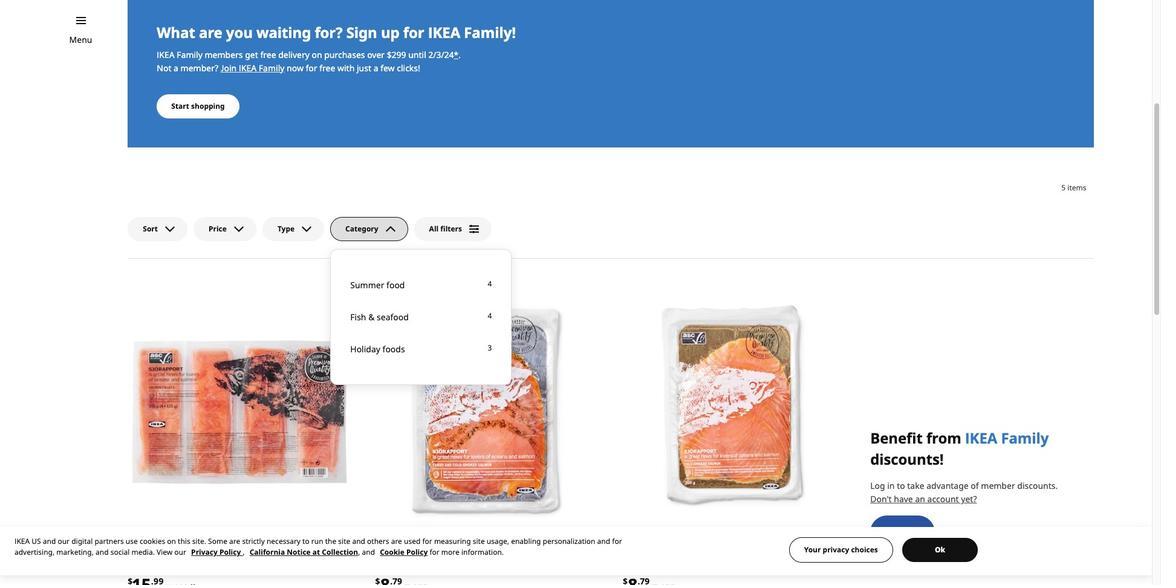 Task type: vqa. For each thing, say whether or not it's contained in the screenshot.
Holiday Foods
yes



Task type: locate. For each thing, give the bounding box(es) containing it.
for right personalization
[[613, 537, 622, 547]]

join ikea family link
[[221, 62, 285, 74]]

0 vertical spatial on
[[312, 49, 322, 60]]

1 vertical spatial to
[[303, 537, 310, 547]]

log
[[871, 481, 886, 492], [890, 527, 906, 539]]

family inside ikea family price sjörapport cured cold smoked salmon
[[394, 532, 418, 542]]

2 4 from the top
[[488, 311, 492, 321]]

log up 'don't' at the right bottom of page
[[871, 481, 886, 492]]

a left few
[[374, 62, 378, 74]]

log inside the log in to take advantage of member discounts. don't have an account yet?
[[871, 481, 886, 492]]

member
[[982, 481, 1016, 492]]

0 horizontal spatial to
[[303, 537, 310, 547]]

0 horizontal spatial on
[[167, 537, 176, 547]]

holiday
[[351, 343, 381, 355]]

seafood
[[377, 311, 409, 323]]

in down have
[[908, 527, 916, 539]]

are right some
[[229, 537, 240, 547]]

log inside button
[[890, 527, 906, 539]]

yet?
[[962, 494, 978, 506]]

the
[[325, 537, 337, 547]]

cookies
[[140, 537, 165, 547]]

enabling
[[511, 537, 541, 547]]

0 horizontal spatial ikea family price
[[128, 532, 190, 542]]

to inside ikea us and our digital partners use cookies on this site. some are strictly necessary to run the site and others are used for measuring site usage, enabling personalization and for advertising, marketing, and social media. view our
[[303, 537, 310, 547]]

family!
[[464, 22, 516, 42]]

0 horizontal spatial price
[[172, 532, 190, 542]]

in up 'don't' at the right bottom of page
[[888, 481, 895, 492]]

1 horizontal spatial in
[[908, 527, 916, 539]]

for right now
[[306, 62, 317, 74]]

privacy policy , california notice at collection , and cookie policy for more information.
[[191, 548, 504, 558]]

few
[[381, 62, 395, 74]]

on inside the ikea family members get free delivery on purchases over $299 until 2/3/24 * . not a member? join ikea family now for free with just a few clicks!
[[312, 49, 322, 60]]

are up cookie
[[391, 537, 402, 547]]

2 price from the left
[[420, 532, 438, 542]]

family inside "benefit from ikea family discounts!"
[[1002, 428, 1049, 448]]

1 horizontal spatial our
[[174, 548, 186, 558]]

food
[[387, 279, 405, 291]]

are up the members
[[199, 22, 222, 42]]

1 horizontal spatial free
[[320, 62, 335, 74]]

usage,
[[487, 537, 510, 547]]

privacy
[[823, 545, 850, 555]]

category
[[346, 224, 379, 234]]

our down this
[[174, 548, 186, 558]]

on right delivery at the left of the page
[[312, 49, 322, 60]]

for
[[403, 22, 425, 42], [306, 62, 317, 74], [423, 537, 433, 547], [613, 537, 622, 547], [430, 548, 440, 558]]

0 vertical spatial to
[[897, 481, 906, 492]]

1 sjörapport from the left
[[128, 546, 182, 557]]

5
[[1062, 183, 1066, 193]]

sign
[[347, 22, 377, 42]]

ok
[[935, 545, 946, 555]]

1 vertical spatial in
[[908, 527, 916, 539]]

others
[[367, 537, 389, 547]]

free left the with
[[320, 62, 335, 74]]

start shopping
[[171, 101, 225, 111]]

0 vertical spatial in
[[888, 481, 895, 492]]

our
[[58, 537, 70, 547], [174, 548, 186, 558]]

to up have
[[897, 481, 906, 492]]

policy down used at left
[[407, 548, 428, 558]]

now
[[287, 62, 304, 74]]

delivery
[[278, 49, 310, 60]]

2 sjörapport from the left
[[376, 546, 430, 557]]

1 horizontal spatial log
[[890, 527, 906, 539]]

price
[[172, 532, 190, 542], [420, 532, 438, 542], [667, 532, 685, 542]]

1 vertical spatial 4
[[488, 311, 492, 321]]

log down have
[[890, 527, 906, 539]]

digital
[[72, 537, 93, 547]]

4
[[488, 279, 492, 289], [488, 311, 492, 321]]

purchases
[[324, 49, 365, 60]]

family
[[177, 49, 203, 60], [259, 62, 285, 74], [1002, 428, 1049, 448], [146, 532, 170, 542], [394, 532, 418, 542], [641, 532, 665, 542]]

2 site from the left
[[473, 537, 485, 547]]

0 vertical spatial free
[[260, 49, 276, 60]]

salmon
[[454, 559, 484, 570]]

take
[[908, 481, 925, 492]]

1 horizontal spatial site
[[473, 537, 485, 547]]

1 price from the left
[[172, 532, 190, 542]]

1 vertical spatial free
[[320, 62, 335, 74]]

0 horizontal spatial ,
[[243, 548, 245, 558]]

policy
[[220, 548, 241, 558], [407, 548, 428, 558]]

1 site from the left
[[338, 537, 351, 547]]

view
[[157, 548, 173, 558]]

ikea family price
[[128, 532, 190, 542], [623, 532, 685, 542]]

1 horizontal spatial ,
[[358, 548, 360, 558]]

log in button
[[871, 516, 935, 550]]

1 horizontal spatial on
[[312, 49, 322, 60]]

sjörapport
[[128, 546, 182, 557], [376, 546, 430, 557], [623, 546, 678, 557]]

and
[[43, 537, 56, 547], [352, 537, 365, 547], [598, 537, 611, 547], [96, 548, 109, 558], [362, 548, 375, 558]]

0 horizontal spatial in
[[888, 481, 895, 492]]

sort
[[143, 224, 158, 234]]

benefit
[[871, 428, 923, 448]]

over
[[367, 49, 385, 60]]

cookie policy link
[[380, 548, 428, 558]]

0 horizontal spatial sjörapport
[[128, 546, 182, 557]]

1 4 from the top
[[488, 279, 492, 289]]

all filters
[[429, 224, 462, 234]]

0 horizontal spatial log
[[871, 481, 886, 492]]

2 horizontal spatial sjörapport
[[623, 546, 678, 557]]

1 horizontal spatial sjörapport
[[376, 546, 430, 557]]

to up california notice at collection link
[[303, 537, 310, 547]]

sjörapport inside ikea family price sjörapport cured cold smoked salmon
[[376, 546, 430, 557]]

our up marketing,
[[58, 537, 70, 547]]

information.
[[462, 548, 504, 558]]

social
[[111, 548, 130, 558]]

site up privacy policy , california notice at collection , and cookie policy for more information.
[[338, 537, 351, 547]]

necessary
[[267, 537, 301, 547]]

price button
[[194, 217, 256, 241]]

1 horizontal spatial policy
[[407, 548, 428, 558]]

,
[[243, 548, 245, 558], [358, 548, 360, 558]]

1 vertical spatial on
[[167, 537, 176, 547]]

free
[[260, 49, 276, 60], [320, 62, 335, 74]]

0 vertical spatial log
[[871, 481, 886, 492]]

until
[[409, 49, 426, 60]]

start shopping button
[[157, 94, 239, 118]]

1 horizontal spatial ikea family price
[[623, 532, 685, 542]]

from
[[927, 428, 962, 448]]

start
[[171, 101, 189, 111]]

1 horizontal spatial are
[[229, 537, 240, 547]]

on
[[312, 49, 322, 60], [167, 537, 176, 547]]

1 a from the left
[[174, 62, 178, 74]]

0 vertical spatial 4
[[488, 279, 492, 289]]

1 vertical spatial log
[[890, 527, 906, 539]]

sort button
[[128, 217, 188, 241]]

free right get
[[260, 49, 276, 60]]

get
[[245, 49, 258, 60]]

1 horizontal spatial to
[[897, 481, 906, 492]]

and down partners
[[96, 548, 109, 558]]

on left this
[[167, 537, 176, 547]]

0 horizontal spatial a
[[174, 62, 178, 74]]

discounts.
[[1018, 481, 1058, 492]]

ikea us and our digital partners use cookies on this site. some are strictly necessary to run the site and others are used for measuring site usage, enabling personalization and for advertising, marketing, and social media. view our
[[15, 537, 622, 558]]

0 horizontal spatial policy
[[220, 548, 241, 558]]

policy down some
[[220, 548, 241, 558]]

0 vertical spatial our
[[58, 537, 70, 547]]

2 horizontal spatial price
[[667, 532, 685, 542]]

a right not
[[174, 62, 178, 74]]

in inside log in button
[[908, 527, 916, 539]]

site up the information.
[[473, 537, 485, 547]]

1 , from the left
[[243, 548, 245, 558]]

media.
[[132, 548, 155, 558]]

fish & seafood
[[351, 311, 409, 323]]

ikea family members get free delivery on purchases over $299 until 2/3/24 * . not a member? join ikea family now for free with just a few clicks!
[[157, 49, 461, 74]]

1 horizontal spatial price
[[420, 532, 438, 542]]

some
[[208, 537, 227, 547]]

in inside the log in to take advantage of member discounts. don't have an account yet?
[[888, 481, 895, 492]]

5 items
[[1062, 183, 1087, 193]]

0 horizontal spatial site
[[338, 537, 351, 547]]

don't have an account yet? link
[[871, 493, 1094, 507]]

all filters button
[[414, 217, 492, 241]]

4 for fish & seafood
[[488, 311, 492, 321]]

2 , from the left
[[358, 548, 360, 558]]

$299
[[387, 49, 406, 60]]

1 horizontal spatial a
[[374, 62, 378, 74]]



Task type: describe. For each thing, give the bounding box(es) containing it.
join
[[221, 62, 237, 74]]

what
[[157, 22, 195, 42]]

more
[[442, 548, 460, 558]]

choices
[[852, 545, 878, 555]]

for up smoked
[[430, 548, 440, 558]]

1 policy from the left
[[220, 548, 241, 558]]

ok button
[[903, 539, 978, 563]]

log for log in
[[890, 527, 906, 539]]

category button
[[330, 217, 408, 241]]

fish
[[351, 311, 366, 323]]

2 ikea family price from the left
[[623, 532, 685, 542]]

all
[[429, 224, 439, 234]]

run
[[311, 537, 323, 547]]

an
[[916, 494, 926, 506]]

cookie
[[380, 548, 405, 558]]

california
[[250, 548, 285, 558]]

your
[[805, 545, 821, 555]]

up
[[381, 22, 400, 42]]

on inside ikea us and our digital partners use cookies on this site. some are strictly necessary to run the site and others are used for measuring site usage, enabling personalization and for advertising, marketing, and social media. view our
[[167, 537, 176, 547]]

in for log in to take advantage of member discounts. don't have an account yet?
[[888, 481, 895, 492]]

us
[[32, 537, 41, 547]]

and right personalization
[[598, 537, 611, 547]]

privacy
[[191, 548, 218, 558]]

advertising,
[[15, 548, 55, 558]]

holiday foods
[[351, 343, 405, 355]]

use
[[126, 537, 138, 547]]

3 sjörapport from the left
[[623, 546, 678, 557]]

&
[[369, 311, 375, 323]]

price
[[209, 224, 227, 234]]

smoked
[[420, 559, 452, 570]]

this
[[178, 537, 190, 547]]

2/3/24
[[429, 49, 454, 60]]

account
[[928, 494, 959, 506]]

for up until
[[403, 22, 425, 42]]

* link
[[454, 49, 459, 60]]

at
[[313, 548, 320, 558]]

cured
[[376, 559, 399, 570]]

not
[[157, 62, 172, 74]]

cold
[[402, 559, 418, 570]]

filters
[[441, 224, 462, 234]]

2 a from the left
[[374, 62, 378, 74]]

and up privacy policy , california notice at collection , and cookie policy for more information.
[[352, 537, 365, 547]]

privacy policy link
[[191, 548, 243, 558]]

ikea family price sjörapport cured cold smoked salmon
[[376, 532, 484, 570]]

for right used at left
[[423, 537, 433, 547]]

partners
[[95, 537, 124, 547]]

and down others
[[362, 548, 375, 558]]

2 policy from the left
[[407, 548, 428, 558]]

4 for summer food
[[488, 279, 492, 289]]

log in to take advantage of member discounts. don't have an account yet?
[[871, 481, 1058, 506]]

0 horizontal spatial are
[[199, 22, 222, 42]]

don't
[[871, 494, 892, 506]]

used
[[404, 537, 421, 547]]

for?
[[315, 22, 343, 42]]

type
[[278, 224, 295, 234]]

1 ikea family price from the left
[[128, 532, 190, 542]]

0 horizontal spatial our
[[58, 537, 70, 547]]

price inside ikea family price sjörapport cured cold smoked salmon
[[420, 532, 438, 542]]

of
[[971, 481, 979, 492]]

items
[[1068, 183, 1087, 193]]

discounts!
[[871, 449, 944, 469]]

shopping
[[191, 101, 225, 111]]

site.
[[192, 537, 206, 547]]

summer
[[351, 279, 385, 291]]

type button
[[263, 217, 324, 241]]

menu button
[[69, 33, 92, 47]]

log for log in to take advantage of member discounts. don't have an account yet?
[[871, 481, 886, 492]]

just
[[357, 62, 372, 74]]

3
[[488, 343, 492, 353]]

strictly
[[242, 537, 265, 547]]

for inside the ikea family members get free delivery on purchases over $299 until 2/3/24 * . not a member? join ikea family now for free with just a few clicks!
[[306, 62, 317, 74]]

member?
[[181, 62, 218, 74]]

.
[[459, 49, 461, 60]]

california notice at collection link
[[250, 548, 358, 558]]

measuring
[[434, 537, 471, 547]]

to inside the log in to take advantage of member discounts. don't have an account yet?
[[897, 481, 906, 492]]

your privacy choices button
[[790, 538, 894, 563]]

clicks!
[[397, 62, 420, 74]]

collection
[[322, 548, 358, 558]]

menu
[[69, 34, 92, 45]]

3 price from the left
[[667, 532, 685, 542]]

advantage
[[927, 481, 969, 492]]

ikea inside ikea us and our digital partners use cookies on this site. some are strictly necessary to run the site and others are used for measuring site usage, enabling personalization and for advertising, marketing, and social media. view our
[[15, 537, 30, 547]]

in for log in
[[908, 527, 916, 539]]

personalization
[[543, 537, 596, 547]]

ikea inside ikea family price sjörapport cured cold smoked salmon
[[376, 532, 392, 542]]

2 horizontal spatial are
[[391, 537, 402, 547]]

summer food
[[351, 279, 405, 291]]

notice
[[287, 548, 311, 558]]

foods
[[383, 343, 405, 355]]

members
[[205, 49, 243, 60]]

with
[[338, 62, 355, 74]]

log in
[[890, 527, 916, 539]]

ikea inside "benefit from ikea family discounts!"
[[966, 428, 998, 448]]

what are you waiting for? sign up for ikea family!
[[157, 22, 516, 42]]

you
[[226, 22, 253, 42]]

1 vertical spatial our
[[174, 548, 186, 558]]

0 horizontal spatial free
[[260, 49, 276, 60]]

and right us
[[43, 537, 56, 547]]

marketing,
[[56, 548, 94, 558]]



